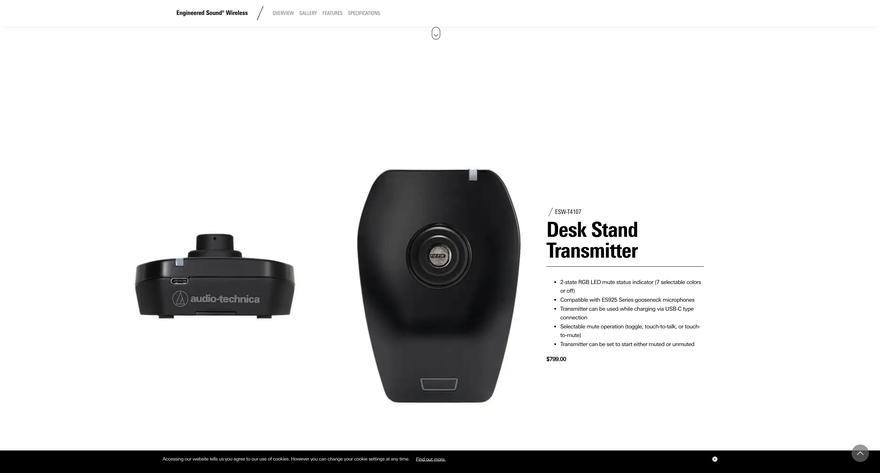 Task type: locate. For each thing, give the bounding box(es) containing it.
however
[[291, 456, 309, 462]]

while
[[620, 306, 633, 312]]

can left the change
[[319, 456, 327, 462]]

be
[[600, 306, 606, 312], [600, 341, 606, 348]]

tells
[[210, 456, 218, 462]]

settings
[[369, 456, 385, 462]]

1 vertical spatial or
[[679, 323, 684, 330]]

2 be from the top
[[600, 341, 606, 348]]

our left "use"
[[252, 456, 258, 462]]

change
[[328, 456, 343, 462]]

unmuted
[[673, 341, 695, 348]]

any
[[391, 456, 398, 462]]

either
[[634, 341, 648, 348]]

find
[[416, 456, 425, 462]]

connection
[[561, 315, 588, 321]]

0 vertical spatial or
[[561, 288, 566, 294]]

touch-
[[645, 323, 661, 330], [685, 323, 701, 330]]

features
[[323, 10, 343, 16]]

1 touch- from the left
[[645, 323, 661, 330]]

mute left operation
[[587, 323, 600, 330]]

mute right led at the bottom right of page
[[603, 279, 615, 286]]

you right the however
[[311, 456, 318, 462]]

2 touch- from the left
[[685, 323, 701, 330]]

to- down selectable
[[561, 332, 567, 339]]

mute
[[603, 279, 615, 286], [587, 323, 600, 330]]

you
[[225, 456, 233, 462], [311, 456, 318, 462]]

charging
[[635, 306, 656, 312]]

start
[[622, 341, 633, 348]]

selectable
[[561, 323, 586, 330]]

or left 'off)'
[[561, 288, 566, 294]]

1 vertical spatial to
[[246, 456, 250, 462]]

can down with
[[589, 306, 598, 312]]

1 be from the top
[[600, 306, 606, 312]]

0 horizontal spatial touch-
[[645, 323, 661, 330]]

to-
[[661, 323, 667, 330], [561, 332, 567, 339]]

to right 'agree'
[[246, 456, 250, 462]]

rgb
[[579, 279, 590, 286]]

touch- up muted
[[645, 323, 661, 330]]

microphones
[[663, 297, 695, 303]]

or right muted
[[666, 341, 671, 348]]

1 horizontal spatial you
[[311, 456, 318, 462]]

1 horizontal spatial touch-
[[685, 323, 701, 330]]

or
[[561, 288, 566, 294], [679, 323, 684, 330], [666, 341, 671, 348]]

0 vertical spatial transmitter
[[561, 306, 588, 312]]

1 horizontal spatial to
[[616, 341, 620, 348]]

0 horizontal spatial mute
[[587, 323, 600, 330]]

out
[[426, 456, 433, 462]]

2-
[[561, 279, 565, 286]]

divider line image
[[253, 6, 267, 20]]

accessing
[[163, 456, 184, 462]]

be left set
[[600, 341, 606, 348]]

at
[[386, 456, 390, 462]]

(7
[[655, 279, 660, 286]]

transmitter
[[561, 306, 588, 312], [561, 341, 588, 348]]

0 vertical spatial be
[[600, 306, 606, 312]]

to right set
[[616, 341, 620, 348]]

usb-
[[666, 306, 678, 312]]

0 horizontal spatial to
[[246, 456, 250, 462]]

transmitter up connection
[[561, 306, 588, 312]]

0 horizontal spatial to-
[[561, 332, 567, 339]]

0 vertical spatial mute
[[603, 279, 615, 286]]

2 vertical spatial or
[[666, 341, 671, 348]]

0 horizontal spatial our
[[185, 456, 192, 462]]

1 horizontal spatial mute
[[603, 279, 615, 286]]

2 transmitter from the top
[[561, 341, 588, 348]]

transmitter down mute)
[[561, 341, 588, 348]]

1 horizontal spatial to-
[[661, 323, 667, 330]]

cross image
[[713, 458, 716, 461]]

2 our from the left
[[252, 456, 258, 462]]

1 horizontal spatial our
[[252, 456, 258, 462]]

cookie
[[354, 456, 368, 462]]

our left website
[[185, 456, 192, 462]]

with
[[590, 297, 601, 303]]

you right us at the bottom left of page
[[225, 456, 233, 462]]

to
[[616, 341, 620, 348], [246, 456, 250, 462]]

engineered sound® wireless
[[176, 9, 248, 17]]

to- down via
[[661, 323, 667, 330]]

or right 'talk,' in the bottom right of the page
[[679, 323, 684, 330]]

can left set
[[589, 341, 598, 348]]

1 vertical spatial mute
[[587, 323, 600, 330]]

0 vertical spatial to
[[616, 341, 620, 348]]

2 vertical spatial can
[[319, 456, 327, 462]]

0 horizontal spatial or
[[561, 288, 566, 294]]

our
[[185, 456, 192, 462], [252, 456, 258, 462]]

1 vertical spatial be
[[600, 341, 606, 348]]

compatible
[[561, 297, 588, 303]]

via
[[657, 306, 664, 312]]

can
[[589, 306, 598, 312], [589, 341, 598, 348], [319, 456, 327, 462]]

talk,
[[667, 323, 677, 330]]

1 vertical spatial transmitter
[[561, 341, 588, 348]]

series
[[619, 297, 634, 303]]

1 horizontal spatial or
[[666, 341, 671, 348]]

2-state rgb led mute status indicator (7 selectable colors or off) compatible with es925 series gooseneck microphones transmitter can be used while charging via usb-c type connection selectable mute operation (toggle, touch-to-talk, or touch- to-mute) transmitter can be set to start either muted or unmuted
[[561, 279, 701, 348]]

2 you from the left
[[311, 456, 318, 462]]

be left used
[[600, 306, 606, 312]]

0 horizontal spatial you
[[225, 456, 233, 462]]

0 vertical spatial to-
[[661, 323, 667, 330]]

1 vertical spatial to-
[[561, 332, 567, 339]]

of
[[268, 456, 272, 462]]

touch- down type
[[685, 323, 701, 330]]



Task type: vqa. For each thing, say whether or not it's contained in the screenshot.
bottommost Transmitter
yes



Task type: describe. For each thing, give the bounding box(es) containing it.
es925
[[602, 297, 618, 303]]

1 our from the left
[[185, 456, 192, 462]]

sound®
[[206, 9, 224, 17]]

find out more.
[[416, 456, 446, 462]]

$799.00
[[547, 356, 566, 363]]

specifications
[[348, 10, 380, 16]]

time.
[[400, 456, 410, 462]]

type
[[683, 306, 694, 312]]

1 transmitter from the top
[[561, 306, 588, 312]]

1 vertical spatial can
[[589, 341, 598, 348]]

(toggle,
[[626, 323, 644, 330]]

agree
[[234, 456, 245, 462]]

arrow up image
[[858, 451, 864, 457]]

engineered
[[176, 9, 205, 17]]

mute)
[[567, 332, 581, 339]]

more.
[[434, 456, 446, 462]]

off)
[[567, 288, 575, 294]]

status
[[617, 279, 631, 286]]

set
[[607, 341, 614, 348]]

used
[[607, 306, 619, 312]]

indicator
[[633, 279, 654, 286]]

led
[[591, 279, 601, 286]]

colors
[[687, 279, 701, 286]]

gallery
[[300, 10, 317, 16]]

2 horizontal spatial or
[[679, 323, 684, 330]]

your
[[344, 456, 353, 462]]

selectable
[[661, 279, 685, 286]]

gooseneck
[[635, 297, 662, 303]]

cookies.
[[273, 456, 290, 462]]

overview
[[273, 10, 294, 16]]

use
[[260, 456, 267, 462]]

website
[[193, 456, 209, 462]]

0 vertical spatial can
[[589, 306, 598, 312]]

operation
[[601, 323, 624, 330]]

accessing our website tells us you agree to our use of cookies. however you can change your cookie settings at any time.
[[163, 456, 411, 462]]

wireless
[[226, 9, 248, 17]]

to inside the 2-state rgb led mute status indicator (7 selectable colors or off) compatible with es925 series gooseneck microphones transmitter can be used while charging via usb-c type connection selectable mute operation (toggle, touch-to-talk, or touch- to-mute) transmitter can be set to start either muted or unmuted
[[616, 341, 620, 348]]

c
[[678, 306, 682, 312]]

state
[[565, 279, 577, 286]]

1 you from the left
[[225, 456, 233, 462]]

us
[[219, 456, 224, 462]]

muted
[[649, 341, 665, 348]]

find out more. link
[[411, 454, 451, 465]]



